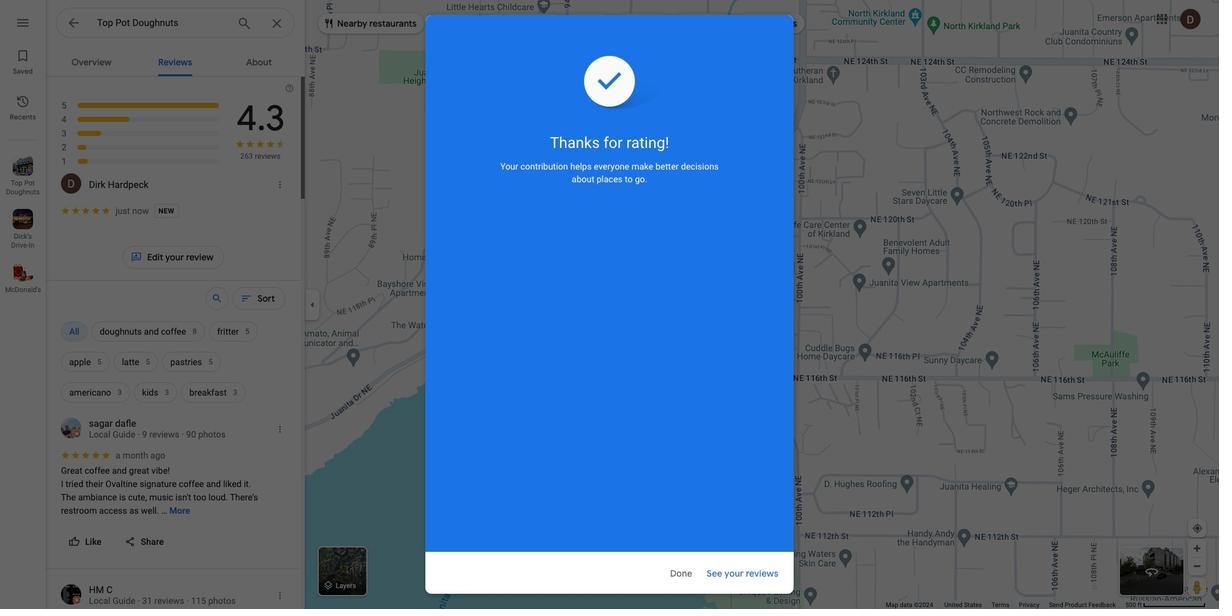 Task type: vqa. For each thing, say whether or not it's contained in the screenshot.
Zoom in Image
yes



Task type: describe. For each thing, give the bounding box(es) containing it.
none search field inside google maps element
[[56, 8, 295, 43]]

zoom out image
[[1193, 561, 1202, 571]]

2 5 stars image from the top
[[60, 450, 111, 460]]

show your location image
[[1192, 523, 1204, 534]]

collapse side panel image
[[305, 298, 319, 312]]

1 5 stars image from the top
[[60, 205, 111, 216]]

kids, mentioned in 3 reviews radio
[[134, 377, 177, 408]]

4 stars, 58 reviews image
[[61, 112, 220, 126]]

show street view coverage image
[[1188, 577, 1207, 596]]

pastries, mentioned in 5 reviews radio
[[162, 347, 221, 377]]

refine reviews option group
[[61, 316, 286, 408]]

4.3 stars image
[[235, 139, 286, 151]]

search reviews image
[[212, 293, 223, 304]]

5 stars, 161 reviews image
[[61, 98, 220, 112]]

photo of hm c image
[[61, 584, 81, 605]]



Task type: locate. For each thing, give the bounding box(es) containing it.
street view image
[[1144, 564, 1160, 579]]

google maps element
[[0, 0, 1219, 609]]

sort image
[[241, 293, 252, 304]]

apple, mentioned in 5 reviews radio
[[61, 347, 110, 377]]

5 stars image down photo of dirk hardpeck
[[60, 205, 111, 216]]

5 stars image down the photo of sagar dafle
[[60, 450, 111, 460]]

list
[[0, 0, 46, 609]]

top pot doughnuts main content
[[46, 46, 305, 609]]

None search field
[[56, 8, 295, 43]]

3 stars, 25 reviews image
[[61, 126, 220, 140]]

0 vertical spatial 5 stars image
[[60, 205, 111, 216]]

doughnuts and coffee, mentioned in 8 reviews radio
[[91, 316, 205, 347]]

1 vertical spatial 5 stars image
[[60, 450, 111, 460]]

fritter, mentioned in 5 reviews radio
[[209, 316, 258, 347]]

2 stars, 9 reviews image
[[61, 140, 220, 154]]

All reviews radio
[[61, 316, 88, 347]]

tab list inside google maps element
[[46, 46, 305, 76]]

americano, mentioned in 3 reviews radio
[[61, 377, 130, 408]]

tab list
[[46, 46, 305, 76]]

latte, mentioned in 5 reviews radio
[[114, 347, 158, 377]]

photo of sagar dafle image
[[61, 418, 81, 438]]

photo of dirk hardpeck image
[[61, 173, 81, 194]]

breakfast, mentioned in 3 reviews radio
[[181, 377, 246, 408]]

menu image
[[15, 15, 30, 30]]

5 stars image
[[60, 205, 111, 216], [60, 450, 111, 460]]

zoom in image
[[1193, 544, 1202, 553]]

1 stars, 10 reviews image
[[61, 154, 220, 168]]



